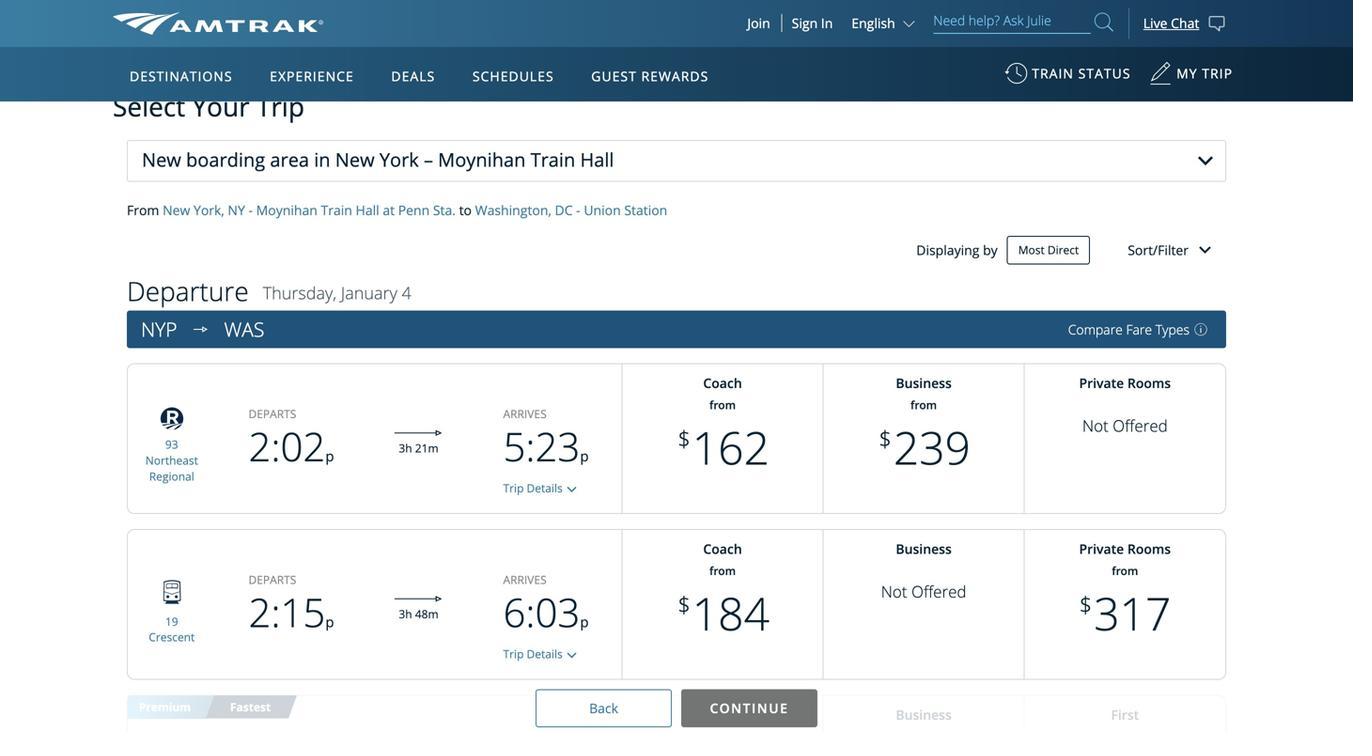 Task type: locate. For each thing, give the bounding box(es) containing it.
48m
[[415, 606, 439, 622]]

washington, right to
[[475, 201, 552, 219]]

your
[[192, 89, 250, 124]]

0 horizontal spatial 4
[[402, 282, 412, 305]]

select image for trip details
[[563, 647, 582, 665]]

0 vertical spatial washington,
[[520, 8, 584, 24]]

crescent
[[149, 630, 195, 645]]

jan
[[761, 17, 777, 32]]

details down 5:23
[[527, 481, 563, 496]]

select image
[[563, 481, 582, 499]]

dc inside washington, dc union station
[[587, 8, 603, 24]]

p inside arrives 5:23 p
[[580, 447, 589, 466]]

fare
[[1127, 321, 1153, 339]]

ny
[[291, 2, 305, 18], [228, 201, 245, 219]]

moynihan down area
[[256, 201, 318, 219]]

0 vertical spatial departs
[[249, 406, 297, 422]]

2 - from the left
[[577, 201, 581, 219]]

sta.
[[236, 30, 255, 46], [433, 201, 456, 219]]

ny down 'boarding'
[[228, 201, 245, 219]]

1 vertical spatial york,
[[194, 201, 225, 219]]

1 horizontal spatial 4
[[780, 17, 787, 32]]

sta. inside the new york, ny moynihan train hall at penn sta.
[[236, 30, 255, 46]]

1 horizontal spatial penn
[[398, 201, 430, 219]]

p for 2:02
[[326, 447, 334, 466]]

0 vertical spatial arrives
[[503, 406, 547, 422]]

0 horizontal spatial penn
[[356, 19, 383, 35]]

21m
[[415, 440, 439, 456]]

0 horizontal spatial select image
[[187, 316, 215, 344]]

train up washington, dc - union station button
[[531, 147, 576, 173]]

p
[[326, 447, 334, 466], [580, 447, 589, 466], [326, 613, 334, 632], [580, 613, 589, 632]]

by
[[984, 241, 998, 259]]

select image for nyp
[[187, 316, 215, 344]]

p inside arrives 6:03 p
[[580, 613, 589, 632]]

0 horizontal spatial union
[[520, 25, 551, 41]]

premium
[[139, 700, 191, 715]]

penn left to
[[398, 201, 430, 219]]

0 horizontal spatial dc
[[555, 201, 573, 219]]

station down 'new boarding area in new york – moynihan train hall' dropdown button
[[625, 201, 668, 219]]

3h 48m
[[399, 606, 439, 622]]

select image down the departure
[[187, 316, 215, 344]]

arrives inside arrives 5:23 p
[[503, 406, 547, 422]]

1 vertical spatial washington,
[[475, 201, 552, 219]]

washington,
[[520, 8, 584, 24], [475, 201, 552, 219]]

1 departs from the top
[[249, 406, 297, 422]]

trip details down the 6:03
[[503, 647, 563, 662]]

4 for thu, jan 4
[[780, 17, 787, 32]]

departs inside departs 2:02 p
[[249, 406, 297, 422]]

new york, ny heading
[[141, 316, 187, 343]]

displaying by
[[917, 241, 998, 259]]

2 horizontal spatial hall
[[581, 147, 614, 173]]

destinations button
[[122, 50, 240, 102]]

amtrak image
[[113, 12, 324, 35]]

sign in button
[[792, 14, 833, 32]]

0 vertical spatial ny
[[291, 2, 305, 18]]

types
[[1156, 321, 1190, 339]]

my
[[1177, 64, 1198, 82]]

penn
[[356, 19, 383, 35], [398, 201, 430, 219]]

2 vertical spatial hall
[[356, 201, 380, 219]]

hall inside the new york, ny moynihan train hall at penn sta.
[[320, 19, 340, 35]]

4 right jan at the top of the page
[[780, 17, 787, 32]]

1 horizontal spatial union
[[584, 201, 621, 219]]

1 vertical spatial train
[[531, 147, 576, 173]]

1 vertical spatial station
[[625, 201, 668, 219]]

1 vertical spatial at
[[383, 201, 395, 219]]

5:23
[[503, 420, 580, 474]]

4 right 'january'
[[402, 282, 412, 305]]

york, up experience
[[262, 2, 288, 18]]

4
[[780, 17, 787, 32], [402, 282, 412, 305]]

1 vertical spatial moynihan
[[438, 147, 526, 173]]

0 horizontal spatial hall
[[320, 19, 340, 35]]

1 horizontal spatial -
[[577, 201, 581, 219]]

northeast
[[145, 453, 198, 468]]

york, inside the new york, ny moynihan train hall at penn sta.
[[262, 2, 288, 18]]

1 3h from the top
[[399, 440, 412, 456]]

0 horizontal spatial sta.
[[236, 30, 255, 46]]

station inside washington, dc union station
[[554, 25, 591, 41]]

trip down the 6:03
[[503, 647, 524, 662]]

select image down the 6:03
[[563, 647, 582, 665]]

details
[[527, 481, 563, 496], [527, 647, 563, 662]]

at down york
[[383, 201, 395, 219]]

train up 'experience' popup button
[[291, 19, 317, 35]]

1 vertical spatial 3h
[[399, 606, 412, 622]]

3h for 2:02
[[399, 440, 412, 456]]

1 vertical spatial trip
[[503, 481, 524, 496]]

departs
[[249, 406, 297, 422], [249, 572, 297, 588]]

station up schedules link
[[554, 25, 591, 41]]

1 horizontal spatial dc
[[587, 8, 603, 24]]

1 horizontal spatial york,
[[262, 2, 288, 18]]

join
[[748, 14, 771, 32]]

union up schedules link
[[520, 25, 551, 41]]

york,
[[262, 2, 288, 18], [194, 201, 225, 219]]

1 horizontal spatial ny
[[291, 2, 305, 18]]

train status
[[1033, 64, 1132, 82]]

0 vertical spatial sta.
[[236, 30, 255, 46]]

1 vertical spatial select image
[[563, 647, 582, 665]]

arrives inside arrives 6:03 p
[[503, 572, 547, 588]]

hall up experience
[[320, 19, 340, 35]]

thu,
[[735, 17, 758, 32]]

2 trip details from the top
[[503, 647, 563, 662]]

3h left 21m
[[399, 440, 412, 456]]

1 vertical spatial trip details
[[503, 647, 563, 662]]

p for 6:03
[[580, 613, 589, 632]]

0 vertical spatial select image
[[187, 316, 215, 344]]

0 vertical spatial union
[[520, 25, 551, 41]]

washington, up schedules link
[[520, 8, 584, 24]]

0 vertical spatial moynihan
[[236, 19, 288, 35]]

0 vertical spatial 3h
[[399, 440, 412, 456]]

moynihan up 'experience' popup button
[[236, 19, 288, 35]]

2 vertical spatial train
[[321, 201, 352, 219]]

in
[[822, 14, 833, 32]]

0 vertical spatial york,
[[262, 2, 288, 18]]

0 vertical spatial at
[[343, 19, 353, 35]]

washington, inside washington, dc union station
[[520, 8, 584, 24]]

sign in
[[792, 14, 833, 32]]

2 arrives from the top
[[503, 572, 547, 588]]

0 horizontal spatial york,
[[194, 201, 225, 219]]

my trip
[[1177, 64, 1234, 82]]

p left 3h 48m
[[326, 613, 334, 632]]

english button
[[852, 14, 920, 32]]

station
[[554, 25, 591, 41], [625, 201, 668, 219]]

0 vertical spatial trip
[[257, 89, 305, 124]]

0 horizontal spatial at
[[343, 19, 353, 35]]

most
[[1019, 242, 1045, 258]]

1 vertical spatial details
[[527, 647, 563, 662]]

trip down 5:23
[[503, 481, 524, 496]]

in
[[314, 147, 331, 173]]

northeast regional link
[[145, 453, 198, 484]]

0 vertical spatial details
[[527, 481, 563, 496]]

join button
[[737, 14, 783, 32]]

-
[[249, 201, 253, 219], [577, 201, 581, 219]]

0 vertical spatial 4
[[780, 17, 787, 32]]

1 vertical spatial ny
[[228, 201, 245, 219]]

new boarding area in new york – moynihan train hall button
[[142, 146, 1221, 176]]

penn up 'experience' popup button
[[356, 19, 383, 35]]

at
[[343, 19, 353, 35], [383, 201, 395, 219]]

was
[[224, 316, 264, 343]]

status
[[1079, 64, 1132, 82]]

union inside washington, dc union station
[[520, 25, 551, 41]]

0 horizontal spatial station
[[554, 25, 591, 41]]

moynihan up to
[[438, 147, 526, 173]]

boarding
[[186, 147, 265, 173]]

sort/filter menu
[[1128, 241, 1194, 259]]

1 vertical spatial penn
[[398, 201, 430, 219]]

0 vertical spatial penn
[[356, 19, 383, 35]]

trip down experience
[[257, 89, 305, 124]]

2 departs from the top
[[249, 572, 297, 588]]

guest
[[592, 67, 637, 85]]

2 details from the top
[[527, 647, 563, 662]]

trip details for 5:23
[[503, 481, 563, 496]]

open image
[[1194, 239, 1218, 262]]

schedules
[[473, 67, 554, 85]]

1 arrives from the top
[[503, 406, 547, 422]]

application
[[183, 157, 634, 420]]

union down 'new boarding area in new york – moynihan train hall' dropdown button
[[584, 201, 621, 219]]

arrives
[[503, 406, 547, 422], [503, 572, 547, 588]]

2 3h from the top
[[399, 606, 412, 622]]

1 vertical spatial 4
[[402, 282, 412, 305]]

1 vertical spatial hall
[[581, 147, 614, 173]]

1 horizontal spatial select image
[[563, 647, 582, 665]]

1 horizontal spatial at
[[383, 201, 395, 219]]

3h left 48m
[[399, 606, 412, 622]]

2 horizontal spatial train
[[531, 147, 576, 173]]

2 vertical spatial trip
[[503, 647, 524, 662]]

0 horizontal spatial -
[[249, 201, 253, 219]]

washington, dc heading
[[224, 316, 274, 343]]

my trip button
[[1150, 55, 1234, 102]]

select
[[113, 89, 185, 124]]

sta. up your
[[236, 30, 255, 46]]

1 horizontal spatial sta.
[[433, 201, 456, 219]]

new
[[236, 2, 259, 18], [142, 147, 181, 173], [335, 147, 375, 173], [163, 201, 190, 219]]

1 trip details from the top
[[503, 481, 563, 496]]

moynihan inside dropdown button
[[438, 147, 526, 173]]

moynihan
[[236, 19, 288, 35], [438, 147, 526, 173], [256, 201, 318, 219]]

departs inside 'departs 2:15 p'
[[249, 572, 297, 588]]

union
[[520, 25, 551, 41], [584, 201, 621, 219]]

arrives for 6:03
[[503, 572, 547, 588]]

0 vertical spatial hall
[[320, 19, 340, 35]]

1 horizontal spatial station
[[625, 201, 668, 219]]

1 vertical spatial sta.
[[433, 201, 456, 219]]

p for 2:15
[[326, 613, 334, 632]]

from new york, ny - moynihan train hall at penn sta. to washington, dc - union station
[[127, 201, 668, 219]]

train down in
[[321, 201, 352, 219]]

p inside departs 2:02 p
[[326, 447, 334, 466]]

0 vertical spatial station
[[554, 25, 591, 41]]

banner
[[0, 0, 1354, 434]]

0 vertical spatial train
[[291, 19, 317, 35]]

19 crescent
[[149, 614, 195, 645]]

details for 5:23
[[527, 481, 563, 496]]

departure
[[127, 273, 249, 309]]

train
[[291, 19, 317, 35], [531, 147, 576, 173], [321, 201, 352, 219]]

0 vertical spatial trip details
[[503, 481, 563, 496]]

0 horizontal spatial train
[[291, 19, 317, 35]]

1 vertical spatial arrives
[[503, 572, 547, 588]]

hall down new boarding area in new york – moynihan train hall
[[356, 201, 380, 219]]

arrives 5:23 p
[[503, 406, 589, 474]]

p left 3h 21m
[[326, 447, 334, 466]]

select image
[[187, 316, 215, 344], [563, 647, 582, 665]]

1 details from the top
[[527, 481, 563, 496]]

ny up 'experience' popup button
[[291, 2, 305, 18]]

0 vertical spatial dc
[[587, 8, 603, 24]]

1 vertical spatial departs
[[249, 572, 297, 588]]

live chat button
[[1129, 0, 1241, 47]]

sign
[[792, 14, 818, 32]]

trip details down 5:23
[[503, 481, 563, 496]]

p for 5:23
[[580, 447, 589, 466]]

2:02
[[249, 420, 326, 474]]

hall up washington, dc - union station button
[[581, 147, 614, 173]]

guest rewards button
[[584, 50, 717, 102]]

hall inside dropdown button
[[581, 147, 614, 173]]

details down the 6:03
[[527, 647, 563, 662]]

york, down 'boarding'
[[194, 201, 225, 219]]

back
[[590, 700, 619, 717]]

trip details
[[503, 481, 563, 496], [503, 647, 563, 662]]

sta. left to
[[433, 201, 456, 219]]

at up 'experience' popup button
[[343, 19, 353, 35]]

back button
[[536, 690, 672, 728]]

p up back button
[[580, 613, 589, 632]]

p inside 'departs 2:15 p'
[[326, 613, 334, 632]]

p up select icon
[[580, 447, 589, 466]]

washington, dc union station
[[520, 8, 603, 41]]



Task type: vqa. For each thing, say whether or not it's contained in the screenshot.
first PROGRAM from left
no



Task type: describe. For each thing, give the bounding box(es) containing it.
thursday, january 4
[[263, 282, 412, 305]]

0 horizontal spatial ny
[[228, 201, 245, 219]]

1 - from the left
[[249, 201, 253, 219]]

details for 6:03
[[527, 647, 563, 662]]

washington, dc - union station button
[[475, 201, 668, 220]]

1 vertical spatial dc
[[555, 201, 573, 219]]

regions map image
[[183, 157, 634, 420]]

trip for 2:02
[[503, 481, 524, 496]]

guest rewards
[[592, 67, 709, 85]]

arrives 6:03 p
[[503, 572, 589, 640]]

train inside the new york, ny moynihan train hall at penn sta.
[[291, 19, 317, 35]]

compare
[[1069, 321, 1123, 339]]

regional
[[149, 468, 194, 484]]

trip for 2:15
[[503, 647, 524, 662]]

arrives for 5:23
[[503, 406, 547, 422]]

deals
[[392, 67, 436, 85]]

displaying
[[917, 241, 980, 259]]

crescent link
[[149, 630, 195, 645]]

trip details for 6:03
[[503, 647, 563, 662]]

thursday,
[[263, 282, 337, 305]]

trip
[[1203, 64, 1234, 82]]

new york, ny moynihan train hall at penn sta.
[[236, 2, 383, 46]]

1 horizontal spatial train
[[321, 201, 352, 219]]

1 vertical spatial union
[[584, 201, 621, 219]]

ny inside the new york, ny moynihan train hall at penn sta.
[[291, 2, 305, 18]]

from
[[127, 201, 159, 219]]

4 for thursday, january 4
[[402, 282, 412, 305]]

select your trip
[[113, 89, 305, 124]]

3h 21m
[[399, 440, 439, 456]]

train inside dropdown button
[[531, 147, 576, 173]]

chat
[[1172, 14, 1200, 32]]

compare fare types
[[1069, 321, 1190, 339]]

most direct button
[[1008, 236, 1091, 265]]

93 northeast regional
[[145, 437, 198, 484]]

most direct
[[1019, 242, 1080, 258]]

english
[[852, 14, 896, 32]]

93
[[165, 437, 178, 452]]

deals button
[[384, 50, 443, 102]]

train status link
[[1005, 55, 1132, 102]]

area
[[270, 147, 309, 173]]

search icon image
[[1095, 9, 1114, 35]]

january
[[341, 282, 398, 305]]

rewards
[[642, 67, 709, 85]]

thu, jan 4
[[735, 17, 787, 32]]

crescent train icon image
[[153, 574, 191, 611]]

Please enter your search item search field
[[934, 9, 1091, 34]]

to
[[459, 201, 472, 219]]

nyp
[[141, 316, 177, 343]]

at inside the new york, ny moynihan train hall at penn sta.
[[343, 19, 353, 35]]

application inside banner
[[183, 157, 634, 420]]

live chat
[[1144, 14, 1200, 32]]

penn inside the new york, ny moynihan train hall at penn sta.
[[356, 19, 383, 35]]

train
[[1033, 64, 1075, 82]]

direct
[[1048, 242, 1080, 258]]

departs for 2:02
[[249, 406, 297, 422]]

–
[[424, 147, 433, 173]]

1 horizontal spatial hall
[[356, 201, 380, 219]]

2 vertical spatial moynihan
[[256, 201, 318, 219]]

new boarding area in new york – moynihan train hall
[[142, 147, 614, 173]]

departs for 2:15
[[249, 572, 297, 588]]

sort/filter
[[1128, 241, 1189, 259]]

new york, ny - moynihan train hall at penn sta. button
[[163, 201, 456, 220]]

continue button
[[682, 690, 818, 728]]

schedules link
[[465, 47, 562, 102]]

departs 2:15 p
[[249, 572, 334, 640]]

compare fare types button
[[1069, 321, 1208, 339]]

york
[[380, 147, 419, 173]]

continue
[[710, 700, 789, 717]]

new inside the new york, ny moynihan train hall at penn sta.
[[236, 2, 259, 18]]

2:15
[[249, 585, 326, 640]]

northeast regional train icon image
[[153, 403, 191, 435]]

destinations
[[130, 67, 233, 85]]

moynihan inside the new york, ny moynihan train hall at penn sta.
[[236, 19, 288, 35]]

experience
[[270, 67, 354, 85]]

3h for 2:15
[[399, 606, 412, 622]]

19
[[165, 614, 178, 629]]

departs 2:02 p
[[249, 406, 334, 474]]

experience button
[[262, 50, 362, 102]]

6:03
[[503, 585, 580, 640]]

live
[[1144, 14, 1168, 32]]

1
[[127, 16, 134, 33]]

banner containing join
[[0, 0, 1354, 434]]



